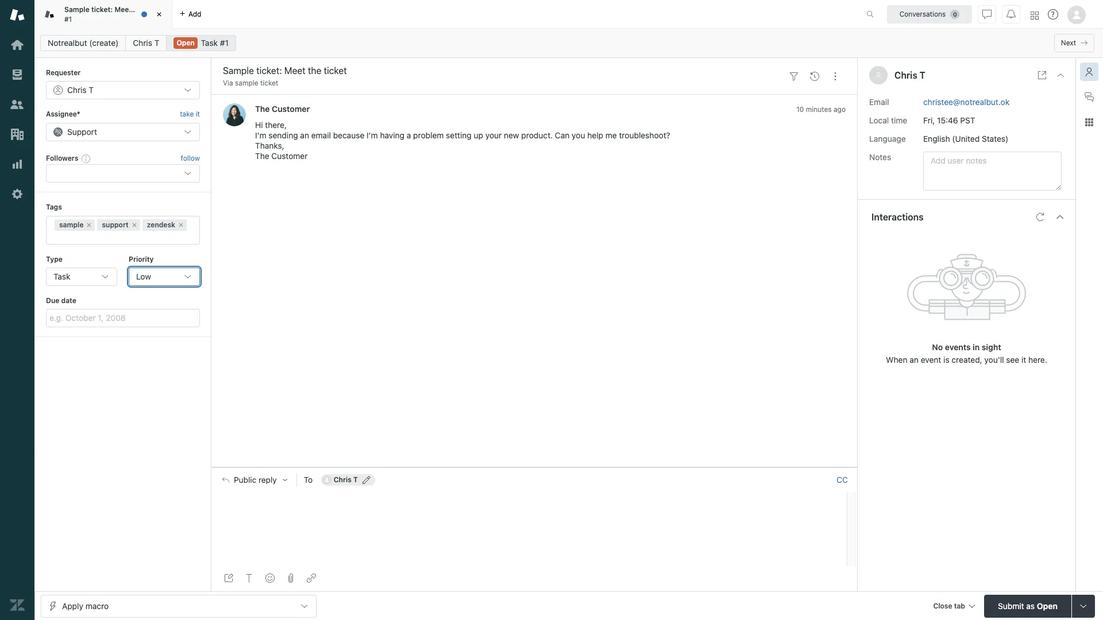 Task type: locate. For each thing, give the bounding box(es) containing it.
#1
[[64, 15, 72, 23], [220, 38, 229, 48]]

0 horizontal spatial i'm
[[255, 131, 266, 140]]

because
[[333, 131, 365, 140]]

it
[[196, 110, 200, 119], [1022, 355, 1027, 365]]

the up hi
[[255, 104, 270, 114]]

an left event
[[910, 355, 919, 365]]

1 horizontal spatial an
[[910, 355, 919, 365]]

chris
[[133, 38, 152, 48], [895, 70, 918, 80], [67, 85, 87, 95], [334, 476, 352, 484]]

christee@notrealbut.ok
[[924, 97, 1010, 107]]

0 vertical spatial close image
[[153, 9, 165, 20]]

assignee* element
[[46, 123, 200, 141]]

avatar image
[[223, 104, 246, 127]]

the
[[133, 5, 145, 14]]

0 vertical spatial task
[[201, 38, 218, 48]]

the down thanks,
[[255, 151, 269, 161]]

task down type
[[53, 272, 70, 282]]

submit
[[998, 602, 1025, 611]]

0 horizontal spatial open
[[177, 39, 195, 47]]

here.
[[1029, 355, 1048, 365]]

event
[[921, 355, 942, 365]]

close image right the
[[153, 9, 165, 20]]

i'm left having
[[367, 131, 378, 140]]

an inside hi there, i'm sending an email because i'm having a problem setting up your new product. can you help me troubleshoot? thanks, the customer
[[300, 131, 309, 140]]

add link (cmd k) image
[[307, 574, 316, 583]]

your
[[486, 131, 502, 140]]

customer up there,
[[272, 104, 310, 114]]

take it
[[180, 110, 200, 119]]

user image
[[875, 72, 882, 79], [877, 72, 881, 79]]

customer down sending
[[272, 151, 308, 161]]

customer
[[272, 104, 310, 114], [272, 151, 308, 161]]

0 horizontal spatial #1
[[64, 15, 72, 23]]

0 horizontal spatial remove image
[[86, 222, 93, 229]]

1 vertical spatial close image
[[1057, 71, 1066, 80]]

follow button
[[181, 153, 200, 164]]

an left email
[[300, 131, 309, 140]]

problem
[[413, 131, 444, 140]]

10 minutes ago
[[797, 105, 846, 114]]

hi there, i'm sending an email because i'm having a problem setting up your new product. can you help me troubleshoot? thanks, the customer
[[255, 120, 671, 161]]

1 horizontal spatial ticket
[[260, 79, 278, 87]]

draft mode image
[[224, 574, 233, 583]]

states)
[[982, 134, 1009, 143]]

an
[[300, 131, 309, 140], [910, 355, 919, 365]]

get started image
[[10, 37, 25, 52]]

low button
[[129, 268, 200, 286]]

close image
[[153, 9, 165, 20], [1057, 71, 1066, 80]]

t inside "link"
[[154, 38, 159, 48]]

0 vertical spatial #1
[[64, 15, 72, 23]]

it right see at the right
[[1022, 355, 1027, 365]]

0 horizontal spatial ticket
[[146, 5, 166, 14]]

remove image right zendesk
[[178, 222, 185, 229]]

in
[[973, 342, 980, 352]]

task button
[[46, 268, 117, 286]]

macro
[[85, 602, 109, 611]]

ago
[[834, 105, 846, 114]]

i'm down hi
[[255, 131, 266, 140]]

2 remove image from the left
[[178, 222, 185, 229]]

1 horizontal spatial sample
[[235, 79, 258, 87]]

local time
[[870, 115, 908, 125]]

chris t down the
[[133, 38, 159, 48]]

remove image for zendesk
[[178, 222, 185, 229]]

support
[[67, 127, 97, 137]]

1 vertical spatial the
[[255, 151, 269, 161]]

as
[[1027, 602, 1035, 611]]

0 vertical spatial it
[[196, 110, 200, 119]]

chris t inside the requester element
[[67, 85, 94, 95]]

can
[[555, 131, 570, 140]]

you
[[572, 131, 585, 140]]

1 vertical spatial open
[[1037, 602, 1058, 611]]

customer inside hi there, i'm sending an email because i'm having a problem setting up your new product. can you help me troubleshoot? thanks, the customer
[[272, 151, 308, 161]]

chris down the
[[133, 38, 152, 48]]

10 minutes ago text field
[[797, 105, 846, 114]]

1 vertical spatial an
[[910, 355, 919, 365]]

notifications image
[[1007, 9, 1016, 19]]

local
[[870, 115, 889, 125]]

close image right view more details image
[[1057, 71, 1066, 80]]

chris t
[[133, 38, 159, 48], [895, 70, 926, 80], [67, 85, 94, 95], [334, 476, 358, 484]]

tab containing sample ticket: meet the ticket
[[34, 0, 172, 29]]

zendesk image
[[10, 598, 25, 613]]

task #1
[[201, 38, 229, 48]]

0 vertical spatial the
[[255, 104, 270, 114]]

take
[[180, 110, 194, 119]]

chris t link
[[125, 35, 167, 51]]

due
[[46, 297, 59, 305]]

displays possible ticket submission types image
[[1079, 602, 1089, 611]]

remove image left support
[[86, 222, 93, 229]]

task inside secondary "element"
[[201, 38, 218, 48]]

format text image
[[245, 574, 254, 583]]

1 remove image from the left
[[86, 222, 93, 229]]

0 vertical spatial customer
[[272, 104, 310, 114]]

remove image
[[86, 222, 93, 229], [178, 222, 185, 229]]

ticket actions image
[[831, 72, 840, 81]]

sample right via
[[235, 79, 258, 87]]

1 vertical spatial customer
[[272, 151, 308, 161]]

1 vertical spatial it
[[1022, 355, 1027, 365]]

email
[[870, 97, 890, 107]]

events image
[[810, 72, 820, 81]]

open left task #1
[[177, 39, 195, 47]]

sample
[[235, 79, 258, 87], [59, 220, 84, 229]]

0 horizontal spatial close image
[[153, 9, 165, 20]]

to
[[304, 475, 313, 485]]

#1 up via
[[220, 38, 229, 48]]

1 horizontal spatial i'm
[[367, 131, 378, 140]]

2 the from the top
[[255, 151, 269, 161]]

1 horizontal spatial open
[[1037, 602, 1058, 611]]

tab
[[34, 0, 172, 29]]

remove image
[[131, 222, 138, 229]]

1 vertical spatial #1
[[220, 38, 229, 48]]

main element
[[0, 0, 34, 621]]

ticket
[[146, 5, 166, 14], [260, 79, 278, 87]]

0 horizontal spatial task
[[53, 272, 70, 282]]

1 vertical spatial task
[[53, 272, 70, 282]]

1 vertical spatial sample
[[59, 220, 84, 229]]

1 horizontal spatial task
[[201, 38, 218, 48]]

chris right christee@notrealbut.ok image
[[334, 476, 352, 484]]

sample
[[64, 5, 90, 14]]

chris t down requester
[[67, 85, 94, 95]]

submit as open
[[998, 602, 1058, 611]]

reply
[[259, 476, 277, 485]]

remove image for sample
[[86, 222, 93, 229]]

it right take
[[196, 110, 200, 119]]

#1 down the sample
[[64, 15, 72, 23]]

0 horizontal spatial it
[[196, 110, 200, 119]]

1 horizontal spatial remove image
[[178, 222, 185, 229]]

1 vertical spatial ticket
[[260, 79, 278, 87]]

0 vertical spatial ticket
[[146, 5, 166, 14]]

no events in sight when an event is created, you'll see it here.
[[886, 342, 1048, 365]]

0 vertical spatial an
[[300, 131, 309, 140]]

notrealbut
[[48, 38, 87, 48]]

Due date field
[[46, 309, 200, 328]]

notrealbut (create)
[[48, 38, 119, 48]]

i'm
[[255, 131, 266, 140], [367, 131, 378, 140]]

ticket up the customer
[[260, 79, 278, 87]]

2 i'm from the left
[[367, 131, 378, 140]]

0 horizontal spatial an
[[300, 131, 309, 140]]

1 horizontal spatial it
[[1022, 355, 1027, 365]]

help
[[588, 131, 604, 140]]

open right as
[[1037, 602, 1058, 611]]

ticket inside 'sample ticket: meet the ticket #1'
[[146, 5, 166, 14]]

add
[[189, 9, 201, 18]]

open inside secondary "element"
[[177, 39, 195, 47]]

ticket right the
[[146, 5, 166, 14]]

open
[[177, 39, 195, 47], [1037, 602, 1058, 611]]

secondary element
[[34, 32, 1104, 55]]

apply
[[62, 602, 83, 611]]

chris down requester
[[67, 85, 87, 95]]

0 vertical spatial open
[[177, 39, 195, 47]]

admin image
[[10, 187, 25, 202]]

you'll
[[985, 355, 1005, 365]]

task inside popup button
[[53, 272, 70, 282]]

15:46
[[938, 115, 959, 125]]

chris inside "link"
[[133, 38, 152, 48]]

it inside button
[[196, 110, 200, 119]]

task down add
[[201, 38, 218, 48]]

close tab
[[934, 602, 966, 611]]

fri, 15:46 pst
[[924, 115, 976, 125]]

followers
[[46, 154, 78, 163]]

troubleshoot?
[[619, 131, 671, 140]]

reporting image
[[10, 157, 25, 172]]

take it button
[[180, 109, 200, 121]]

1 horizontal spatial #1
[[220, 38, 229, 48]]

10
[[797, 105, 804, 114]]

sample down the tags
[[59, 220, 84, 229]]

followers element
[[46, 164, 200, 183]]



Task type: describe. For each thing, give the bounding box(es) containing it.
get help image
[[1048, 9, 1059, 20]]

hide composer image
[[530, 463, 539, 472]]

Subject field
[[221, 64, 782, 78]]

chris t up time
[[895, 70, 926, 80]]

the customer link
[[255, 104, 310, 114]]

task for task
[[53, 272, 70, 282]]

add attachment image
[[286, 574, 295, 583]]

views image
[[10, 67, 25, 82]]

see
[[1007, 355, 1020, 365]]

1 i'm from the left
[[255, 131, 266, 140]]

task for task #1
[[201, 38, 218, 48]]

the customer
[[255, 104, 310, 114]]

Add user notes text field
[[924, 151, 1062, 191]]

ticket:
[[91, 5, 113, 14]]

product.
[[522, 131, 553, 140]]

notrealbut (create) button
[[40, 35, 126, 51]]

chris t right christee@notrealbut.ok image
[[334, 476, 358, 484]]

christee@notrealbut.ok image
[[322, 476, 332, 485]]

a
[[407, 131, 411, 140]]

tabs tab list
[[34, 0, 855, 29]]

no
[[933, 342, 943, 352]]

minutes
[[806, 105, 832, 114]]

close tab button
[[929, 595, 980, 620]]

public reply button
[[212, 468, 296, 492]]

next
[[1062, 39, 1077, 47]]

0 horizontal spatial sample
[[59, 220, 84, 229]]

filter image
[[790, 72, 799, 81]]

there,
[[265, 120, 287, 130]]

zendesk
[[147, 220, 175, 229]]

via sample ticket
[[223, 79, 278, 87]]

having
[[380, 131, 405, 140]]

conversations button
[[888, 5, 973, 23]]

requester
[[46, 68, 81, 77]]

when
[[886, 355, 908, 365]]

cc button
[[837, 475, 848, 485]]

insert emojis image
[[266, 574, 275, 583]]

1 the from the top
[[255, 104, 270, 114]]

view more details image
[[1038, 71, 1047, 80]]

0 vertical spatial sample
[[235, 79, 258, 87]]

up
[[474, 131, 483, 140]]

close
[[934, 602, 953, 611]]

english (united states)
[[924, 134, 1009, 143]]

via
[[223, 79, 233, 87]]

info on adding followers image
[[82, 154, 91, 163]]

type
[[46, 255, 63, 264]]

interactions
[[872, 212, 924, 222]]

is
[[944, 355, 950, 365]]

conversations
[[900, 9, 946, 18]]

support
[[102, 220, 129, 229]]

next button
[[1055, 34, 1095, 52]]

apply macro
[[62, 602, 109, 611]]

public reply
[[234, 476, 277, 485]]

thanks,
[[255, 141, 284, 151]]

notes
[[870, 152, 892, 162]]

sight
[[982, 342, 1002, 352]]

customers image
[[10, 97, 25, 112]]

assignee*
[[46, 110, 80, 119]]

public
[[234, 476, 257, 485]]

follow
[[181, 154, 200, 163]]

chris up time
[[895, 70, 918, 80]]

(united
[[953, 134, 980, 143]]

sending
[[269, 131, 298, 140]]

zendesk support image
[[10, 7, 25, 22]]

add button
[[172, 0, 208, 28]]

zendesk products image
[[1031, 11, 1039, 19]]

english
[[924, 134, 950, 143]]

due date
[[46, 297, 76, 305]]

customer context image
[[1085, 67, 1094, 76]]

(create)
[[89, 38, 119, 48]]

low
[[136, 272, 151, 282]]

priority
[[129, 255, 154, 264]]

time
[[892, 115, 908, 125]]

close image inside tab
[[153, 9, 165, 20]]

it inside no events in sight when an event is created, you'll see it here.
[[1022, 355, 1027, 365]]

language
[[870, 134, 906, 143]]

button displays agent's chat status as invisible. image
[[983, 9, 992, 19]]

the inside hi there, i'm sending an email because i'm having a problem setting up your new product. can you help me troubleshoot? thanks, the customer
[[255, 151, 269, 161]]

#1 inside 'sample ticket: meet the ticket #1'
[[64, 15, 72, 23]]

meet
[[115, 5, 132, 14]]

new
[[504, 131, 519, 140]]

events
[[945, 342, 971, 352]]

an inside no events in sight when an event is created, you'll see it here.
[[910, 355, 919, 365]]

apps image
[[1085, 118, 1094, 127]]

cc
[[837, 475, 848, 485]]

edit user image
[[363, 476, 371, 484]]

setting
[[446, 131, 472, 140]]

requester element
[[46, 81, 200, 100]]

chris t inside "link"
[[133, 38, 159, 48]]

tab
[[955, 602, 966, 611]]

fri,
[[924, 115, 935, 125]]

tags
[[46, 203, 62, 212]]

hi
[[255, 120, 263, 130]]

1 horizontal spatial close image
[[1057, 71, 1066, 80]]

me
[[606, 131, 617, 140]]

sample ticket: meet the ticket #1
[[64, 5, 166, 23]]

organizations image
[[10, 127, 25, 142]]

#1 inside secondary "element"
[[220, 38, 229, 48]]

chris inside the requester element
[[67, 85, 87, 95]]

email
[[311, 131, 331, 140]]

created,
[[952, 355, 983, 365]]



Task type: vqa. For each thing, say whether or not it's contained in the screenshot.
Linked
no



